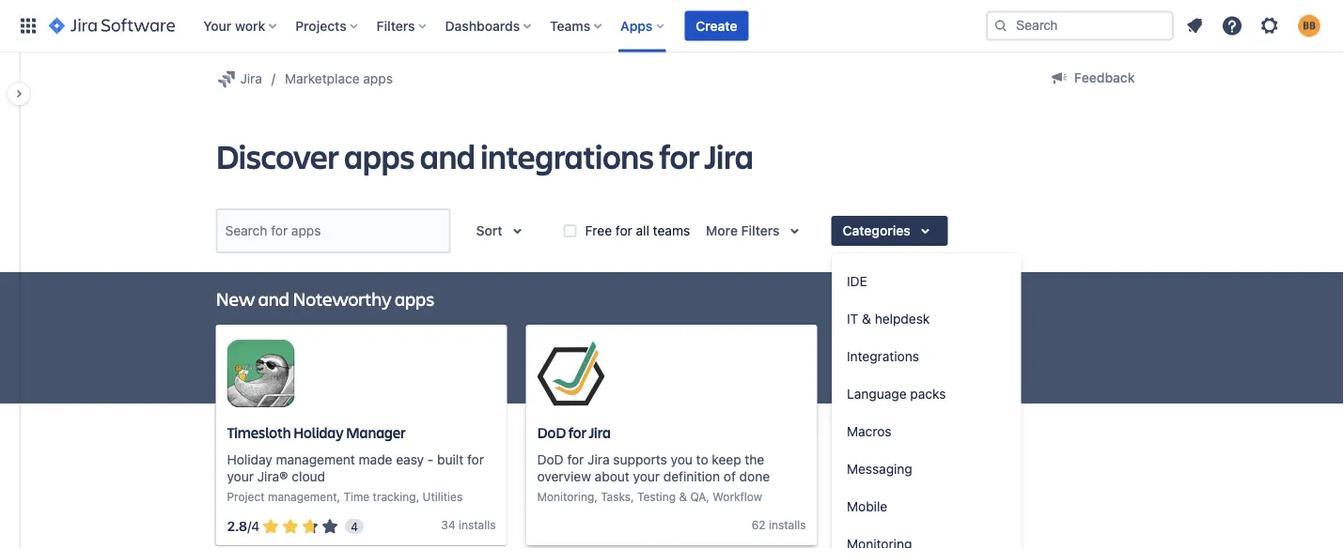 Task type: vqa. For each thing, say whether or not it's contained in the screenshot.
the DoD within the Dod For Jira Supports You To Keep The Overview About Your Definition Of Done Monitoring , Tasks , Testing & Qa , Workflow
yes



Task type: locate. For each thing, give the bounding box(es) containing it.
install right 34
[[459, 519, 490, 532]]

mobile
[[847, 500, 887, 515]]

settings image
[[1259, 15, 1281, 37]]

0 horizontal spatial &
[[679, 491, 687, 504]]

for inside dod for jira supports you to keep the overview about your definition of done monitoring , tasks , testing & qa , workflow
[[567, 452, 584, 468]]

management
[[276, 452, 355, 468], [268, 491, 337, 504]]

1 horizontal spatial &
[[862, 312, 871, 327]]

1 vertical spatial apps
[[344, 133, 415, 178]]

0 vertical spatial apps
[[363, 71, 393, 86]]

apps for marketplace
[[363, 71, 393, 86]]

teams button
[[544, 11, 609, 41]]

language packs button
[[832, 376, 1021, 414]]

1 your from the left
[[227, 469, 254, 485]]

0 horizontal spatial and
[[258, 286, 289, 311]]

testing
[[637, 491, 676, 504]]

for
[[659, 133, 699, 178], [615, 223, 632, 239], [568, 423, 586, 443], [467, 452, 484, 468], [567, 452, 584, 468]]

of
[[724, 469, 736, 485]]

it & helpdesk button
[[832, 301, 1021, 338]]

, left utilities
[[416, 491, 419, 504]]

0 vertical spatial holiday
[[293, 423, 344, 443]]

1 horizontal spatial your
[[633, 469, 660, 485]]

holiday down the timesloth
[[227, 452, 272, 468]]

1 horizontal spatial install
[[769, 519, 800, 532]]

your
[[203, 18, 231, 33]]

,
[[337, 491, 340, 504], [416, 491, 419, 504], [594, 491, 598, 504], [631, 491, 634, 504], [706, 491, 710, 504]]

2 dod from the top
[[537, 452, 564, 468]]

holiday up cloud
[[293, 423, 344, 443]]

packs
[[910, 387, 946, 402]]

4 , from the left
[[631, 491, 634, 504]]

install
[[459, 519, 490, 532], [769, 519, 800, 532]]

your down supports on the left bottom of page
[[633, 469, 660, 485]]

apps
[[363, 71, 393, 86], [344, 133, 415, 178], [395, 286, 434, 311]]

, down definition
[[706, 491, 710, 504]]

dod for jira image
[[537, 340, 605, 408]]

1 vertical spatial &
[[679, 491, 687, 504]]

menu
[[832, 226, 1021, 549]]

your work
[[203, 18, 265, 33]]

1 horizontal spatial s
[[800, 519, 806, 532]]

apps right noteworthy
[[395, 286, 434, 311]]

ide button
[[832, 263, 1021, 301]]

holiday
[[293, 423, 344, 443], [227, 452, 272, 468]]

tracking
[[373, 491, 416, 504]]

filters right projects dropdown button
[[377, 18, 415, 33]]

projects button
[[290, 11, 365, 41]]

new
[[216, 286, 255, 311]]

and
[[420, 133, 475, 178], [258, 286, 289, 311]]

5 , from the left
[[706, 491, 710, 504]]

dod inside dod for jira supports you to keep the overview about your definition of done monitoring , tasks , testing & qa , workflow
[[537, 452, 564, 468]]

discover apps and integrations for jira
[[216, 133, 753, 178]]

1 horizontal spatial and
[[420, 133, 475, 178]]

your work button
[[198, 11, 284, 41]]

holiday management made easy - built for your jira® cloud project management , time tracking , utilities
[[227, 452, 484, 504]]

messaging
[[847, 462, 912, 477]]

discover
[[216, 133, 339, 178]]

install for 34
[[459, 519, 490, 532]]

filters
[[377, 18, 415, 33], [741, 223, 780, 239]]

language
[[847, 387, 907, 402]]

qa
[[690, 491, 706, 504]]

0 vertical spatial filters
[[377, 18, 415, 33]]

categories
[[843, 223, 910, 239]]

1 dod from the top
[[537, 423, 566, 443]]

utilities
[[423, 491, 463, 504]]

ide
[[847, 274, 867, 289]]

Search for apps field
[[219, 214, 447, 248]]

1 s from the left
[[490, 519, 496, 532]]

0 horizontal spatial s
[[490, 519, 496, 532]]

0 horizontal spatial your
[[227, 469, 254, 485]]

, left tasks
[[594, 491, 598, 504]]

install right the 62 at the right of page
[[769, 519, 800, 532]]

more filters
[[706, 223, 780, 239]]

, left time
[[337, 491, 340, 504]]

done
[[739, 469, 770, 485]]

banner
[[0, 0, 1343, 53]]

management up cloud
[[276, 452, 355, 468]]

1 horizontal spatial holiday
[[293, 423, 344, 443]]

0 vertical spatial management
[[276, 452, 355, 468]]

0 vertical spatial &
[[862, 312, 871, 327]]

62
[[752, 519, 766, 532]]

tasks
[[601, 491, 631, 504]]

/
[[247, 519, 251, 535]]

4 down time
[[351, 521, 358, 534]]

built
[[437, 452, 464, 468]]

apps
[[620, 18, 653, 33]]

dod for jira supports you to keep the overview about your definition of done monitoring , tasks , testing & qa , workflow
[[537, 452, 770, 504]]

primary element
[[11, 0, 986, 52]]

sort
[[476, 223, 502, 239]]

s right 34
[[490, 519, 496, 532]]

teams
[[653, 223, 690, 239]]

1 vertical spatial filters
[[741, 223, 780, 239]]

0 vertical spatial dod
[[537, 423, 566, 443]]

0 horizontal spatial holiday
[[227, 452, 272, 468]]

s
[[490, 519, 496, 532], [800, 519, 806, 532]]

2 install from the left
[[769, 519, 800, 532]]

dod for jira
[[537, 423, 611, 443]]

apps button
[[615, 11, 671, 41]]

workflow
[[713, 491, 762, 504]]

monitoring
[[537, 491, 594, 504]]

, left the testing
[[631, 491, 634, 504]]

noteworthy
[[292, 286, 392, 311]]

0 horizontal spatial install
[[459, 519, 490, 532]]

management down cloud
[[268, 491, 337, 504]]

filters right more
[[741, 223, 780, 239]]

it
[[847, 312, 858, 327]]

0 vertical spatial and
[[420, 133, 475, 178]]

context icon image
[[216, 68, 238, 90], [216, 68, 238, 90]]

jira
[[240, 71, 262, 86], [705, 133, 753, 178], [589, 423, 611, 443], [588, 452, 610, 468]]

4
[[251, 519, 260, 535], [351, 521, 358, 534]]

holiday inside holiday management made easy - built for your jira® cloud project management , time tracking , utilities
[[227, 452, 272, 468]]

Search field
[[986, 11, 1174, 41]]

manager
[[346, 423, 406, 443]]

your up project
[[227, 469, 254, 485]]

4 right 2.8
[[251, 519, 260, 535]]

mobile button
[[832, 489, 1021, 526]]

&
[[862, 312, 871, 327], [679, 491, 687, 504]]

free for all teams
[[585, 223, 690, 239]]

1 vertical spatial management
[[268, 491, 337, 504]]

you
[[671, 452, 693, 468]]

2 s from the left
[[800, 519, 806, 532]]

34
[[441, 519, 455, 532]]

new and noteworthy apps
[[216, 286, 434, 311]]

s right the 62 at the right of page
[[800, 519, 806, 532]]

& left qa at the bottom right of page
[[679, 491, 687, 504]]

help image
[[1221, 15, 1243, 37]]

jira®
[[257, 469, 288, 485]]

& right it
[[862, 312, 871, 327]]

it & helpdesk
[[847, 312, 930, 327]]

1 , from the left
[[337, 491, 340, 504]]

1 vertical spatial dod
[[537, 452, 564, 468]]

& inside button
[[862, 312, 871, 327]]

marketplace apps link
[[285, 68, 393, 90]]

apps down marketplace apps link
[[344, 133, 415, 178]]

1 vertical spatial holiday
[[227, 452, 272, 468]]

1 horizontal spatial filters
[[741, 223, 780, 239]]

integrations button
[[832, 338, 1021, 376]]

2 your from the left
[[633, 469, 660, 485]]

jira inside dod for jira supports you to keep the overview about your definition of done monitoring , tasks , testing & qa , workflow
[[588, 452, 610, 468]]

apps right marketplace
[[363, 71, 393, 86]]

jira software image
[[49, 15, 175, 37], [49, 15, 175, 37]]

2 , from the left
[[416, 491, 419, 504]]

0 horizontal spatial 4
[[251, 519, 260, 535]]

1 install from the left
[[459, 519, 490, 532]]

keep
[[712, 452, 741, 468]]

0 horizontal spatial filters
[[377, 18, 415, 33]]



Task type: describe. For each thing, give the bounding box(es) containing it.
dod for dod for jira supports you to keep the overview about your definition of done monitoring , tasks , testing & qa , workflow
[[537, 452, 564, 468]]

timesloth
[[227, 423, 291, 443]]

install for 62
[[769, 519, 800, 532]]

project
[[227, 491, 265, 504]]

integrations
[[480, 133, 654, 178]]

1 horizontal spatial 4
[[351, 521, 358, 534]]

2 vertical spatial apps
[[395, 286, 434, 311]]

feedback button
[[1037, 63, 1146, 93]]

marketplace
[[285, 71, 360, 86]]

s for 34 install s
[[490, 519, 496, 532]]

dashboards button
[[439, 11, 539, 41]]

helpdesk
[[875, 312, 930, 327]]

timesloth holiday manager image
[[227, 340, 295, 408]]

overview
[[537, 469, 591, 485]]

for for free for all teams
[[615, 223, 632, 239]]

about
[[595, 469, 630, 485]]

all
[[636, 223, 649, 239]]

work
[[235, 18, 265, 33]]

for for dod for jira
[[568, 423, 586, 443]]

more
[[706, 223, 738, 239]]

2.8
[[227, 519, 247, 535]]

34 install s
[[441, 519, 496, 532]]

to
[[696, 452, 708, 468]]

your inside holiday management made easy - built for your jira® cloud project management , time tracking , utilities
[[227, 469, 254, 485]]

62 install s
[[752, 519, 806, 532]]

marketplace apps
[[285, 71, 393, 86]]

feedback
[[1074, 70, 1135, 86]]

sidebar navigation image
[[0, 75, 41, 113]]

made
[[359, 452, 392, 468]]

dashboards
[[445, 18, 520, 33]]

-
[[428, 452, 434, 468]]

your profile and settings image
[[1298, 15, 1321, 37]]

2.8 / 4
[[227, 519, 260, 535]]

appswitcher icon image
[[17, 15, 39, 37]]

3 , from the left
[[594, 491, 598, 504]]

integrations
[[847, 349, 919, 365]]

messaging button
[[832, 451, 1021, 489]]

menu containing ide
[[832, 226, 1021, 549]]

easy
[[396, 452, 424, 468]]

filters button
[[371, 11, 434, 41]]

free
[[585, 223, 612, 239]]

language packs
[[847, 387, 946, 402]]

search image
[[993, 18, 1008, 33]]

create button
[[685, 11, 749, 41]]

banner containing your work
[[0, 0, 1343, 53]]

time
[[343, 491, 370, 504]]

definition
[[663, 469, 720, 485]]

filters inside dropdown button
[[377, 18, 415, 33]]

create
[[696, 18, 737, 33]]

cloud
[[292, 469, 325, 485]]

apps for discover
[[344, 133, 415, 178]]

the
[[745, 452, 764, 468]]

for for dod for jira supports you to keep the overview about your definition of done monitoring , tasks , testing & qa , workflow
[[567, 452, 584, 468]]

jira link
[[216, 68, 262, 90]]

timesloth holiday manager
[[227, 423, 406, 443]]

macros button
[[832, 414, 1021, 451]]

dod for dod for jira
[[537, 423, 566, 443]]

notifications image
[[1183, 15, 1206, 37]]

projects
[[295, 18, 346, 33]]

macros
[[847, 424, 892, 440]]

s for 62 install s
[[800, 519, 806, 532]]

teams
[[550, 18, 590, 33]]

your inside dod for jira supports you to keep the overview about your definition of done monitoring , tasks , testing & qa , workflow
[[633, 469, 660, 485]]

supports
[[613, 452, 667, 468]]

1 vertical spatial and
[[258, 286, 289, 311]]

for inside holiday management made easy - built for your jira® cloud project management , time tracking , utilities
[[467, 452, 484, 468]]

& inside dod for jira supports you to keep the overview about your definition of done monitoring , tasks , testing & qa , workflow
[[679, 491, 687, 504]]



